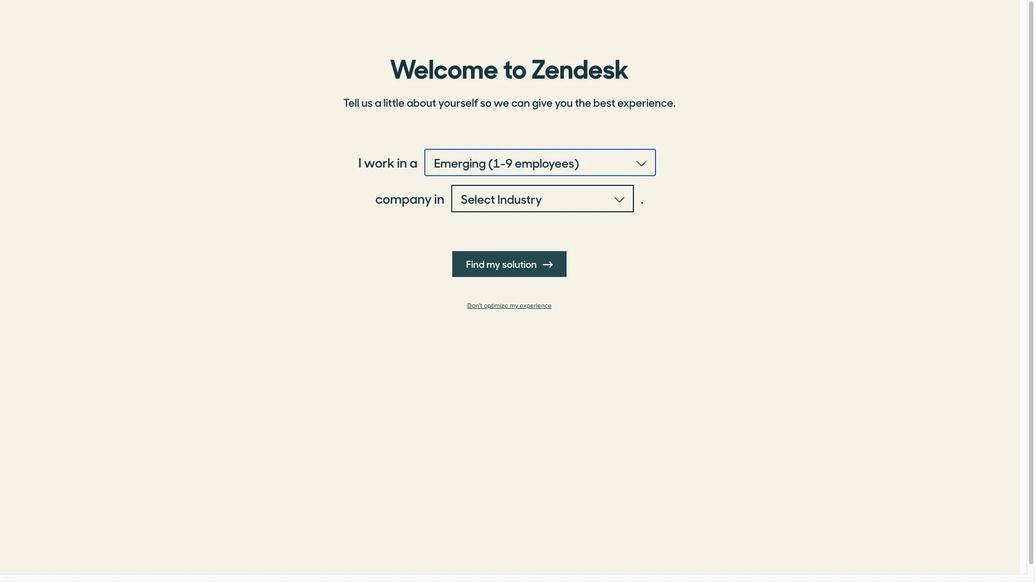 Task type: describe. For each thing, give the bounding box(es) containing it.
so
[[480, 94, 492, 110]]

experience.
[[618, 94, 676, 110]]

1 vertical spatial my
[[510, 302, 518, 310]]

yourself
[[439, 94, 478, 110]]

can
[[512, 94, 530, 110]]

0 horizontal spatial a
[[375, 94, 382, 110]]

arrow right image
[[543, 260, 553, 270]]

1 horizontal spatial a
[[410, 153, 418, 172]]

give
[[532, 94, 553, 110]]

my inside the find     my solution button
[[487, 257, 501, 271]]

experience
[[520, 302, 552, 310]]

work
[[364, 153, 395, 172]]

optimize
[[484, 302, 508, 310]]

find     my solution
[[466, 257, 539, 271]]

don't optimize my experience link
[[337, 302, 682, 310]]

company in
[[376, 189, 445, 208]]

don't
[[468, 302, 483, 310]]



Task type: vqa. For each thing, say whether or not it's contained in the screenshot.
WELCOME TO ZENDESK
yes



Task type: locate. For each thing, give the bounding box(es) containing it.
welcome
[[390, 48, 499, 86]]

i
[[359, 153, 362, 172]]

solution
[[503, 257, 537, 271]]

we
[[494, 94, 509, 110]]

to
[[503, 48, 527, 86]]

little
[[384, 94, 405, 110]]

don't optimize my experience
[[468, 302, 552, 310]]

you
[[555, 94, 573, 110]]

my
[[487, 257, 501, 271], [510, 302, 518, 310]]

0 vertical spatial my
[[487, 257, 501, 271]]

1 vertical spatial a
[[410, 153, 418, 172]]

welcome to zendesk
[[390, 48, 629, 86]]

.
[[641, 189, 644, 208]]

0 vertical spatial in
[[397, 153, 407, 172]]

about
[[407, 94, 436, 110]]

in
[[397, 153, 407, 172], [435, 189, 445, 208]]

a right us
[[375, 94, 382, 110]]

us
[[362, 94, 373, 110]]

best
[[594, 94, 616, 110]]

a right work
[[410, 153, 418, 172]]

find     my solution button
[[452, 251, 567, 277]]

i work in a
[[359, 153, 418, 172]]

my right find on the left top of page
[[487, 257, 501, 271]]

in right company
[[435, 189, 445, 208]]

company
[[376, 189, 432, 208]]

1 horizontal spatial in
[[435, 189, 445, 208]]

zendesk
[[532, 48, 629, 86]]

0 horizontal spatial in
[[397, 153, 407, 172]]

0 horizontal spatial my
[[487, 257, 501, 271]]

0 vertical spatial a
[[375, 94, 382, 110]]

find
[[466, 257, 485, 271]]

my right optimize
[[510, 302, 518, 310]]

1 vertical spatial in
[[435, 189, 445, 208]]

a
[[375, 94, 382, 110], [410, 153, 418, 172]]

the
[[575, 94, 592, 110]]

in right work
[[397, 153, 407, 172]]

tell
[[343, 94, 360, 110]]

tell us a little about yourself so we can give you the best experience.
[[343, 94, 676, 110]]

1 horizontal spatial my
[[510, 302, 518, 310]]



